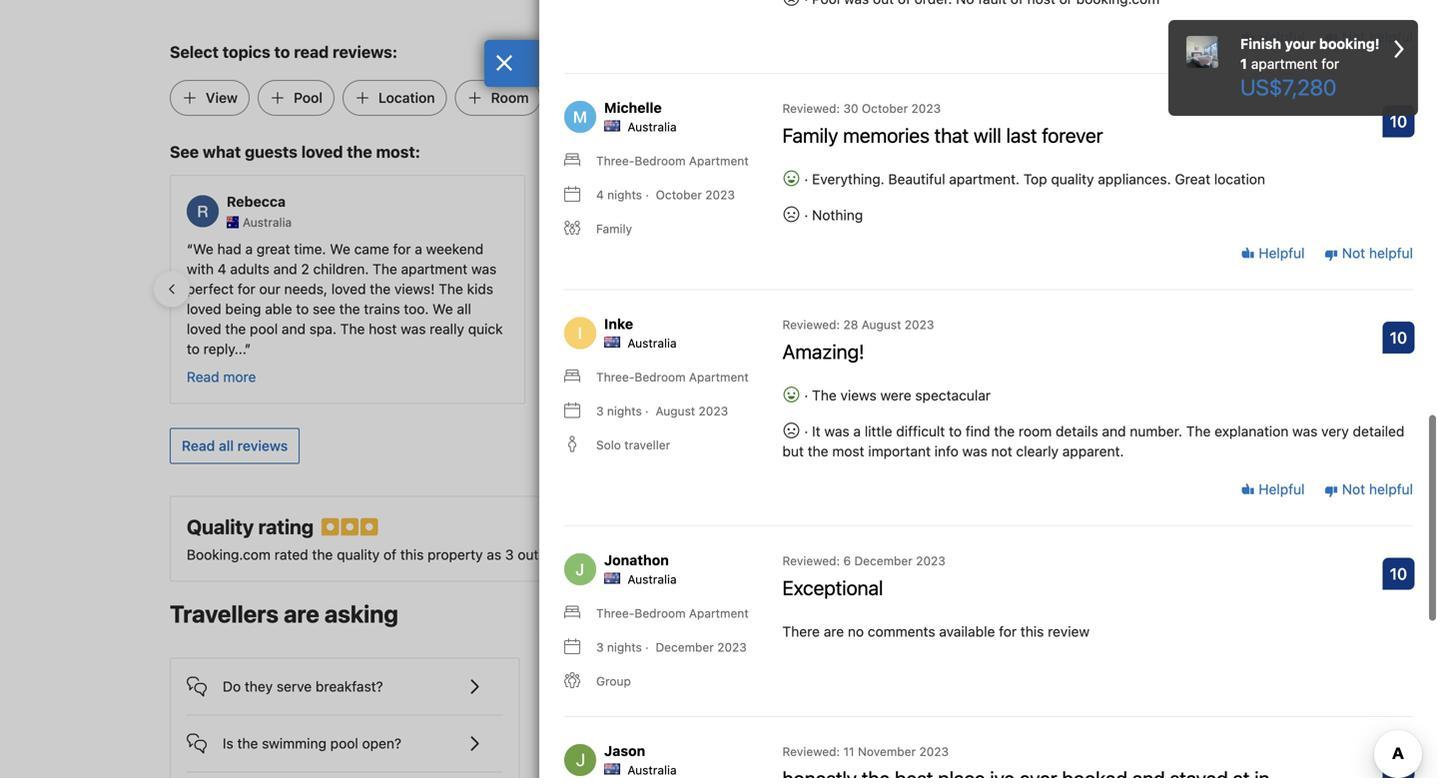Task type: describe. For each thing, give the bounding box(es) containing it.
nothing
[[812, 207, 863, 223]]

there are no comments available for this review
[[782, 623, 1090, 639]]

"
[[187, 240, 193, 257]]

time.
[[294, 240, 326, 257]]

rating
[[258, 515, 314, 538]]

out.
[[1111, 280, 1136, 297]]

group
[[596, 674, 631, 688]]

are for travellers
[[284, 599, 319, 627]]

0 horizontal spatial this
[[400, 546, 424, 563]]

was down preparation
[[1129, 320, 1154, 337]]

more for right read more button
[[595, 288, 628, 305]]

1 vertical spatial easy
[[1036, 280, 1066, 297]]

australia for jonathon
[[628, 572, 677, 586]]

to down needs,
[[296, 300, 309, 317]]

2 horizontal spatial we
[[433, 300, 453, 317]]

messaged
[[1047, 300, 1114, 317]]

comments
[[868, 623, 935, 639]]

and down fully
[[1177, 260, 1201, 277]]

the right the see
[[339, 300, 360, 317]]

select topics to read reviews:
[[170, 43, 397, 62]]

1 horizontal spatial october
[[862, 101, 908, 115]]

all inside button
[[219, 437, 234, 454]]

are
[[597, 678, 619, 694]]

0 vertical spatial michelle
[[604, 99, 662, 116]]

stocked
[[930, 260, 981, 277]]

for left the review
[[999, 623, 1017, 639]]

that
[[934, 123, 969, 147]]

11
[[843, 744, 854, 758]]

guests
[[245, 143, 298, 161]]

no
[[848, 623, 864, 639]]

australia down 4 nights · october 2023
[[614, 215, 663, 229]]

family memories that will last forever
[[782, 123, 1103, 147]]

spa.
[[309, 320, 337, 337]]

views!
[[394, 280, 435, 297]]

details
[[1056, 423, 1098, 439]]

available inside the apartment and view were stunning. fully stocked kitchen made it easy to eat in and the location made it easy to eat out. host was amazing and sent messaged in preparation and was available when assistance was needed.
[[959, 320, 1015, 337]]

and down able
[[282, 320, 306, 337]]

are there rooms with a balcony? button
[[561, 658, 877, 698]]

apartment inside finish your booking! 1 apartment for us$7,280
[[1251, 55, 1318, 72]]

read for bottom read more button
[[187, 368, 219, 385]]

6
[[843, 554, 851, 568]]

3 nights · december 2023
[[596, 640, 747, 654]]

rebecca
[[227, 193, 286, 210]]

size,
[[798, 546, 827, 563]]

family for family
[[596, 222, 632, 236]]

needed.
[[1158, 320, 1208, 337]]

1 horizontal spatial august
[[862, 317, 901, 331]]

will
[[974, 123, 1001, 147]]

finish
[[1240, 35, 1281, 52]]

the inside it was a little difficult to find the room details and number. the explanation was very detailed but the most important info was not clearly apparent.
[[1186, 423, 1211, 439]]

reviewed: 28 august 2023
[[782, 317, 934, 331]]

open?
[[362, 735, 401, 751]]

park
[[633, 735, 662, 751]]

australia for jason
[[628, 763, 677, 777]]

the down being in the left of the page
[[225, 320, 246, 337]]

solo traveller
[[596, 438, 670, 452]]

the inside the apartment and view were stunning. fully stocked kitchen made it easy to eat in and the location made it easy to eat out. host was amazing and sent messaged in preparation and was available when assistance was needed.
[[1205, 260, 1225, 277]]

location inside the apartment and view were stunning. fully stocked kitchen made it easy to eat in and the location made it easy to eat out. host was amazing and sent messaged in preparation and was available when assistance was needed.
[[930, 280, 981, 297]]

family for family memories that will last forever
[[782, 123, 838, 147]]

was down "find"
[[962, 443, 988, 459]]

was down too.
[[401, 320, 426, 337]]

to up messaged
[[1070, 280, 1083, 297]]

2 horizontal spatial location
[[1214, 171, 1265, 187]]

the left views
[[812, 387, 837, 403]]

detailed
[[1353, 423, 1405, 439]]

nights for family memories that will last forever
[[607, 188, 642, 202]]

read
[[294, 43, 329, 62]]

to inside it was a little difficult to find the room details and number. the explanation was very detailed but the most important info was not clearly apparent.
[[949, 423, 962, 439]]

when
[[1018, 320, 1053, 337]]

and left sent
[[988, 300, 1012, 317]]

adults
[[230, 260, 270, 277]]

can
[[597, 735, 622, 751]]

is the swimming pool open?
[[223, 735, 401, 751]]

4 reviewed: from the top
[[782, 744, 840, 758]]

host
[[369, 320, 397, 337]]

still
[[1033, 754, 1069, 778]]

really
[[430, 320, 464, 337]]

pool inside " we had a great time. we came for a weekend with 4 adults and 2 children. the apartment was perfect for our needs, loved the views! the kids loved being able to see the trains too. we all loved the pool and spa. the host was really quick to reply...
[[250, 320, 278, 337]]

reviewed: for amazing!
[[782, 317, 840, 331]]

apartment.
[[949, 171, 1020, 187]]

can i park there?
[[597, 735, 707, 751]]

the up not
[[994, 423, 1015, 439]]

still looking?
[[1033, 754, 1153, 778]]

1 vertical spatial were
[[880, 387, 912, 403]]

not helpful button for amazing!
[[1324, 480, 1413, 500]]

preparation
[[1132, 300, 1207, 317]]

4 10 from the top
[[1390, 755, 1407, 774]]

loved up reply...
[[187, 320, 221, 337]]

was up preparation
[[1174, 280, 1199, 297]]

booking.com
[[187, 546, 271, 563]]

but
[[782, 443, 804, 459]]

room
[[1019, 423, 1052, 439]]

0 vertical spatial read more
[[558, 288, 628, 305]]

fully
[[1194, 240, 1224, 257]]

for up being in the left of the page
[[238, 280, 255, 297]]

0 horizontal spatial october
[[656, 188, 702, 202]]

reviewed: for exceptional
[[782, 554, 840, 568]]

1 as from the left
[[487, 546, 501, 563]]

1 helpful from the top
[[1369, 29, 1413, 45]]

not helpful button for family memories that will last forever
[[1324, 243, 1413, 263]]

jason
[[604, 742, 645, 759]]

1 horizontal spatial 4
[[596, 188, 604, 202]]

with inside " we had a great time. we came for a weekend with 4 adults and 2 children. the apartment was perfect for our needs, loved the views! the kids loved being able to see the trains too. we all loved the pool and spa. the host was really quick to reply...
[[187, 260, 214, 277]]

being
[[225, 300, 261, 317]]

to up out.
[[1121, 260, 1134, 277]]

1 horizontal spatial it
[[1075, 260, 1083, 277]]

1 vertical spatial december
[[656, 640, 714, 654]]

1 vertical spatial 3
[[505, 546, 514, 563]]

do they serve breakfast?
[[223, 678, 383, 694]]

was down amazing
[[930, 320, 955, 337]]

not for family memories that will last forever
[[1342, 245, 1365, 261]]

1 not helpful button from the top
[[1324, 27, 1413, 47]]

10 for amazing!
[[1390, 328, 1407, 347]]

· the views were spectacular
[[800, 387, 991, 403]]

reviews
[[237, 437, 288, 454]]

apartment inside the apartment and view were stunning. fully stocked kitchen made it easy to eat in and the location made it easy to eat out. host was amazing and sent messaged in preparation and was available when assistance was needed.
[[964, 240, 1031, 257]]

the left most:
[[347, 143, 372, 161]]

top
[[1023, 171, 1047, 187]]

nights for amazing!
[[607, 404, 642, 418]]

difficult
[[896, 423, 945, 439]]

0 horizontal spatial read more
[[187, 368, 256, 385]]

great
[[1175, 171, 1211, 187]]

the inside the is the swimming pool open? button
[[237, 735, 258, 751]]

loved right guests
[[301, 143, 343, 161]]

a inside button
[[735, 678, 743, 694]]

4 inside " we had a great time. we came for a weekend with 4 adults and 2 children. the apartment was perfect for our needs, loved the views! the kids loved being able to see the trains too. we all loved the pool and spa. the host was really quick to reply...
[[218, 260, 226, 277]]

1 vertical spatial made
[[985, 280, 1021, 297]]

scored 10 element for amazing!
[[1383, 321, 1415, 353]]

all inside " we had a great time. we came for a weekend with 4 adults and 2 children. the apartment was perfect for our needs, loved the views! the kids loved being able to see the trains too. we all loved the pool and spa. the host was really quick to reply...
[[457, 300, 471, 317]]

more for bottom read more button
[[223, 368, 256, 385]]

to left reply...
[[187, 340, 200, 357]]

are there rooms with a balcony?
[[597, 678, 804, 694]]

reviewed: for family memories that will last forever
[[782, 101, 840, 115]]

weekend
[[426, 240, 484, 257]]

1 vertical spatial it
[[1024, 280, 1033, 297]]

based
[[572, 546, 611, 563]]

rooms
[[660, 678, 701, 694]]

australia down rebecca
[[243, 215, 292, 229]]

us$7,280
[[1240, 74, 1337, 100]]

read all reviews
[[182, 437, 288, 454]]

stunning.
[[1130, 240, 1190, 257]]

important
[[868, 443, 931, 459]]

needs,
[[284, 280, 328, 297]]

1 horizontal spatial in
[[1162, 260, 1173, 277]]

1 horizontal spatial read more button
[[558, 287, 628, 307]]

apartment inside " we had a great time. we came for a weekend with 4 adults and 2 children. the apartment was perfect for our needs, loved the views! the kids loved being able to see the trains too. we all loved the pool and spa. the host was really quick to reply...
[[401, 260, 468, 277]]

the right 'rated'
[[312, 546, 333, 563]]

read for right read more button
[[558, 288, 591, 305]]

the down came
[[373, 260, 397, 277]]

everything.
[[812, 171, 885, 187]]

loved down children.
[[331, 280, 366, 297]]

factors
[[635, 546, 680, 563]]

finish your booking! 1 apartment for us$7,280
[[1240, 35, 1380, 100]]

see what guests loved the most:
[[170, 143, 420, 161]]

1 vertical spatial in
[[1117, 300, 1129, 317]]

quick
[[468, 320, 503, 337]]

what
[[203, 143, 241, 161]]

10 for family memories that will last forever
[[1390, 112, 1407, 131]]

beautiful
[[888, 171, 945, 187]]

1 of from the left
[[383, 546, 397, 563]]

1 horizontal spatial december
[[854, 554, 913, 568]]

0 horizontal spatial we
[[193, 240, 214, 257]]

solo
[[596, 438, 621, 452]]

3 nights · august 2023
[[596, 404, 728, 418]]

the left kids
[[439, 280, 463, 297]]

memories
[[843, 123, 930, 147]]

for inside finish your booking! 1 apartment for us$7,280
[[1322, 55, 1339, 72]]

the up trains on the top of the page
[[370, 280, 391, 297]]

australia image for michelle
[[598, 216, 610, 228]]



Task type: locate. For each thing, give the bounding box(es) containing it.
0 vertical spatial apartment
[[1251, 55, 1318, 72]]

and left services
[[886, 546, 910, 563]]

helpful button down explanation
[[1241, 480, 1305, 500]]

4 down checkin
[[596, 188, 604, 202]]

3 10 from the top
[[1390, 564, 1407, 583]]

0 vertical spatial not helpful button
[[1324, 27, 1413, 47]]

read more button down reply...
[[187, 367, 256, 387]]

australia down can i park there?
[[628, 763, 677, 777]]

with right the "rooms"
[[704, 678, 731, 694]]

rightchevron image
[[1394, 34, 1404, 64]]

view
[[206, 90, 238, 106]]

scored 10 element
[[1383, 105, 1415, 137], [1383, 321, 1415, 353], [1383, 558, 1415, 590], [1383, 748, 1415, 778]]

are left no
[[824, 623, 844, 639]]

30
[[843, 101, 858, 115]]

a left balcony? in the right of the page
[[735, 678, 743, 694]]

apartment up us$7,280
[[1251, 55, 1318, 72]]

2 helpful from the top
[[1255, 245, 1305, 261]]

room
[[491, 90, 529, 106]]

1 horizontal spatial we
[[330, 240, 350, 257]]

0 horizontal spatial are
[[284, 599, 319, 627]]

a left weekend
[[415, 240, 422, 257]]

3 not helpful from the top
[[1338, 481, 1413, 498]]

clearly
[[1016, 443, 1059, 459]]

0 horizontal spatial location
[[831, 546, 882, 563]]

helpful up us$7,280
[[1255, 29, 1305, 45]]

australia image
[[227, 216, 239, 228], [598, 216, 610, 228]]

inke
[[604, 315, 633, 332]]

3 up solo
[[596, 404, 604, 418]]

view
[[1063, 240, 1092, 257]]

1 horizontal spatial easy
[[1087, 260, 1117, 277]]

do they serve breakfast? button
[[187, 658, 503, 698]]

were inside the apartment and view were stunning. fully stocked kitchen made it easy to eat in and the location made it easy to eat out. host was amazing and sent messaged in preparation and was available when assistance was needed.
[[1096, 240, 1127, 257]]

available right the comments
[[939, 623, 995, 639]]

kitchen
[[985, 260, 1032, 277]]

december up the "rooms"
[[656, 640, 714, 654]]

0 horizontal spatial with
[[187, 260, 214, 277]]

traveller
[[624, 438, 670, 452]]

and left view
[[1035, 240, 1059, 257]]

1 horizontal spatial family
[[782, 123, 838, 147]]

1
[[1240, 55, 1247, 72]]

quality
[[187, 515, 254, 538]]

1 vertical spatial nights
[[607, 404, 642, 418]]

find
[[966, 423, 990, 439]]

1 not helpful from the top
[[1338, 29, 1413, 45]]

on
[[615, 546, 631, 563]]

0 horizontal spatial made
[[985, 280, 1021, 297]]

scored 10 element for family memories that will last forever
[[1383, 105, 1415, 137]]

for down booking!
[[1322, 55, 1339, 72]]

0 vertical spatial made
[[1036, 260, 1071, 277]]

was up kids
[[471, 260, 497, 277]]

and right preparation
[[1210, 300, 1234, 317]]

all left reviews
[[219, 437, 234, 454]]

family down 4 nights · october 2023
[[596, 222, 632, 236]]

1 vertical spatial with
[[704, 678, 731, 694]]

was
[[471, 260, 497, 277], [1174, 280, 1199, 297], [401, 320, 426, 337], [930, 320, 955, 337], [1129, 320, 1154, 337], [824, 423, 850, 439], [1292, 423, 1318, 439], [962, 443, 988, 459]]

1 vertical spatial not helpful button
[[1324, 243, 1413, 263]]

1 vertical spatial helpful
[[1369, 245, 1413, 261]]

our
[[259, 280, 280, 297]]

read inside 'read all reviews' button
[[182, 437, 215, 454]]

1 horizontal spatial of
[[542, 546, 555, 563]]

1 horizontal spatial quality
[[1051, 171, 1094, 187]]

in
[[1162, 260, 1173, 277], [1117, 300, 1129, 317]]

2 vertical spatial helpful
[[1369, 481, 1413, 498]]

eat up host
[[1138, 260, 1158, 277]]

10 for exceptional
[[1390, 564, 1407, 583]]

quality up asking
[[337, 546, 380, 563]]

australia for michelle
[[628, 120, 677, 134]]

0 vertical spatial not
[[1342, 29, 1365, 45]]

read down reply...
[[187, 368, 219, 385]]

we left had
[[193, 240, 214, 257]]

helpful button for family memories that will last forever
[[1241, 243, 1305, 263]]

reviewed:
[[782, 101, 840, 115], [782, 317, 840, 331], [782, 554, 840, 568], [782, 744, 840, 758]]

1 vertical spatial not helpful
[[1338, 245, 1413, 261]]

0 vertical spatial helpful
[[1369, 29, 1413, 45]]

helpful for family memories that will last forever
[[1255, 245, 1305, 261]]

michelle inside this is a carousel with rotating slides. it displays featured reviews of the property. use next and previous buttons to navigate. 'region'
[[598, 193, 656, 210]]

august right 28
[[862, 317, 901, 331]]

1 horizontal spatial pool
[[330, 735, 358, 751]]

0 horizontal spatial apartment
[[401, 260, 468, 277]]

0 vertical spatial pool
[[250, 320, 278, 337]]

are for there
[[824, 623, 844, 639]]

1 vertical spatial read
[[187, 368, 219, 385]]

2 scored 10 element from the top
[[1383, 321, 1415, 353]]

as
[[487, 546, 501, 563], [718, 546, 733, 563]]

assistance
[[1057, 320, 1125, 337]]

3 scored 10 element from the top
[[1383, 558, 1415, 590]]

reviewed: 30 october 2023
[[782, 101, 941, 115]]

0 vertical spatial were
[[1096, 240, 1127, 257]]

0 horizontal spatial eat
[[1087, 280, 1107, 297]]

available down amazing
[[959, 320, 1015, 337]]

we
[[193, 240, 214, 257], [330, 240, 350, 257], [433, 300, 453, 317]]

reviewed: 11 november 2023
[[782, 744, 949, 758]]

pool inside button
[[330, 735, 358, 751]]

3 left out
[[505, 546, 514, 563]]

1 horizontal spatial read more
[[558, 288, 628, 305]]

for right came
[[393, 240, 411, 257]]

1 australia image from the left
[[227, 216, 239, 228]]

eat up messaged
[[1087, 280, 1107, 297]]

australia for inke
[[628, 336, 677, 350]]

1 vertical spatial 4
[[218, 260, 226, 277]]

most
[[832, 443, 864, 459]]

this left the review
[[1021, 623, 1044, 639]]

in down 'stunning.'
[[1162, 260, 1173, 277]]

booking.com rated the quality of this property as 3 out of 5 based on factors such as facilities, size, location and services provided.
[[187, 546, 1032, 563]]

this is a carousel with rotating slides. it displays featured reviews of the property. use next and previous buttons to navigate. region
[[154, 167, 1284, 412]]

with inside button
[[704, 678, 731, 694]]

eat
[[1138, 260, 1158, 277], [1087, 280, 1107, 297]]

amazing
[[930, 300, 984, 317]]

1 vertical spatial not
[[1342, 245, 1365, 261]]

2 not from the top
[[1342, 245, 1365, 261]]

0 vertical spatial 3
[[596, 404, 604, 418]]

the right number.
[[1186, 423, 1211, 439]]

the right is
[[237, 735, 258, 751]]

trains
[[364, 300, 400, 317]]

the up stocked
[[936, 240, 961, 257]]

helpful
[[1255, 29, 1305, 45], [1255, 245, 1305, 261], [1255, 481, 1305, 498]]

helpful for family memories that will last forever
[[1369, 245, 1413, 261]]

" we had a great time. we came for a weekend with 4 adults and 2 children. the apartment was perfect for our needs, loved the views! the kids loved being able to see the trains too. we all loved the pool and spa. the host was really quick to reply...
[[187, 240, 503, 357]]

reviews:
[[333, 43, 397, 62]]

a inside it was a little difficult to find the room details and number. the explanation was very detailed but the most important info was not clearly apparent.
[[853, 423, 861, 439]]

as right such
[[718, 546, 733, 563]]

out
[[518, 546, 539, 563]]

the right spa.
[[340, 320, 365, 337]]

services
[[914, 546, 967, 563]]

1 scored 10 element from the top
[[1383, 105, 1415, 137]]

to left read
[[274, 43, 290, 62]]

1 horizontal spatial more
[[595, 288, 628, 305]]

checkin
[[585, 90, 638, 106]]

reviewed: up exceptional
[[782, 554, 840, 568]]

3 helpful from the top
[[1369, 481, 1413, 498]]

2 reviewed: from the top
[[782, 317, 840, 331]]

is
[[223, 735, 233, 751]]

not helpful for family memories that will last forever
[[1338, 245, 1413, 261]]

forever
[[1042, 123, 1103, 147]]

0 horizontal spatial august
[[656, 404, 695, 418]]

children.
[[313, 260, 369, 277]]

1 helpful from the top
[[1255, 29, 1305, 45]]

0 horizontal spatial of
[[383, 546, 397, 563]]

1 vertical spatial this
[[1021, 623, 1044, 639]]

more up inke
[[595, 288, 628, 305]]

1 horizontal spatial were
[[1096, 240, 1127, 257]]

0 vertical spatial all
[[457, 300, 471, 317]]

too.
[[404, 300, 429, 317]]

explanation
[[1215, 423, 1289, 439]]

november
[[858, 744, 916, 758]]

reviewed: 6 december 2023
[[782, 554, 946, 568]]

2 not helpful from the top
[[1338, 245, 1413, 261]]

see
[[313, 300, 336, 317]]

jonathon
[[604, 552, 669, 568]]

nights for exceptional
[[607, 640, 642, 654]]

more down "
[[223, 368, 256, 385]]

australia down jonathon
[[628, 572, 677, 586]]

3 for exceptional
[[596, 640, 604, 654]]

helpful for amazing!
[[1369, 481, 1413, 498]]

0 vertical spatial not helpful
[[1338, 29, 1413, 45]]

location down stocked
[[930, 280, 981, 297]]

able
[[265, 300, 292, 317]]

helpful for amazing!
[[1255, 481, 1305, 498]]

1 vertical spatial read more
[[187, 368, 256, 385]]

close image
[[495, 55, 513, 71]]

more
[[595, 288, 628, 305], [223, 368, 256, 385]]

such
[[684, 546, 715, 563]]

0 horizontal spatial were
[[880, 387, 912, 403]]

2 vertical spatial not helpful
[[1338, 481, 1413, 498]]

1 vertical spatial all
[[219, 437, 234, 454]]

serve
[[277, 678, 312, 694]]

4 scored 10 element from the top
[[1383, 748, 1415, 778]]

0 horizontal spatial as
[[487, 546, 501, 563]]

helpful right fully
[[1255, 245, 1305, 261]]

1 vertical spatial read more button
[[187, 367, 256, 387]]

pool
[[294, 90, 323, 106]]

easy up out.
[[1087, 260, 1117, 277]]

loved down perfect
[[187, 300, 221, 317]]

0 vertical spatial more
[[595, 288, 628, 305]]

0 horizontal spatial quality
[[337, 546, 380, 563]]

0 vertical spatial in
[[1162, 260, 1173, 277]]

had
[[217, 240, 241, 257]]

made down kitchen
[[985, 280, 1021, 297]]

read
[[558, 288, 591, 305], [187, 368, 219, 385], [182, 437, 215, 454]]

0 vertical spatial this
[[400, 546, 424, 563]]

as left out
[[487, 546, 501, 563]]

of
[[383, 546, 397, 563], [542, 546, 555, 563]]

1 horizontal spatial are
[[824, 623, 844, 639]]

i
[[626, 735, 630, 751]]

not helpful for amazing!
[[1338, 481, 1413, 498]]

2 vertical spatial nights
[[607, 640, 642, 654]]

and left 2 in the top of the page
[[273, 260, 297, 277]]

0 vertical spatial 4
[[596, 188, 604, 202]]

great
[[257, 240, 290, 257]]

0 horizontal spatial in
[[1117, 300, 1129, 317]]

2 helpful button from the top
[[1241, 243, 1305, 263]]

were right view
[[1096, 240, 1127, 257]]

1 vertical spatial available
[[939, 623, 995, 639]]

1 horizontal spatial made
[[1036, 260, 1071, 277]]

the inside the apartment and view were stunning. fully stocked kitchen made it easy to eat in and the location made it easy to eat out. host was amazing and sent messaged in preparation and was available when assistance was needed.
[[936, 240, 961, 257]]

2 10 from the top
[[1390, 328, 1407, 347]]

read more down reply...
[[187, 368, 256, 385]]

0 horizontal spatial it
[[1024, 280, 1033, 297]]

1 horizontal spatial as
[[718, 546, 733, 563]]

2
[[301, 260, 309, 277]]

all down kids
[[457, 300, 471, 317]]

there
[[623, 678, 656, 694]]

1 horizontal spatial apartment
[[964, 240, 1031, 257]]

august
[[862, 317, 901, 331], [656, 404, 695, 418]]

2 as from the left
[[718, 546, 733, 563]]

the
[[936, 240, 961, 257], [373, 260, 397, 277], [439, 280, 463, 297], [340, 320, 365, 337], [812, 387, 837, 403], [1186, 423, 1211, 439]]

australia down checkin
[[628, 120, 677, 134]]

in down out.
[[1117, 300, 1129, 317]]

australia
[[628, 120, 677, 134], [243, 215, 292, 229], [614, 215, 663, 229], [628, 336, 677, 350], [628, 572, 677, 586], [628, 763, 677, 777]]

nights down checkin
[[607, 188, 642, 202]]

1 not from the top
[[1342, 29, 1365, 45]]

read for 'read all reviews' button
[[182, 437, 215, 454]]

1 vertical spatial pool
[[330, 735, 358, 751]]

of left 5
[[542, 546, 555, 563]]

helpful button
[[1241, 27, 1305, 47], [1241, 243, 1305, 263], [1241, 480, 1305, 500]]

2 australia image from the left
[[598, 216, 610, 228]]

2 vertical spatial not helpful button
[[1324, 480, 1413, 500]]

3 helpful from the top
[[1255, 481, 1305, 498]]

1 reviewed: from the top
[[782, 101, 840, 115]]

5
[[559, 546, 568, 563]]

1 vertical spatial more
[[223, 368, 256, 385]]

read more button up inke
[[558, 287, 628, 307]]

4 down had
[[218, 260, 226, 277]]

of left property
[[383, 546, 397, 563]]

helpful button right fully
[[1241, 243, 1305, 263]]

3 for amazing!
[[596, 404, 604, 418]]

3 reviewed: from the top
[[782, 554, 840, 568]]

not
[[1342, 29, 1365, 45], [1342, 245, 1365, 261], [1342, 481, 1365, 498]]

property
[[428, 546, 483, 563]]

2 vertical spatial apartment
[[401, 260, 468, 277]]

topics
[[222, 43, 270, 62]]

australia image for rebecca
[[227, 216, 239, 228]]

helpful button up the 1
[[1241, 27, 1305, 47]]

sent
[[1016, 300, 1044, 317]]

·
[[804, 171, 808, 187], [646, 188, 649, 202], [804, 207, 808, 223], [804, 387, 808, 403], [645, 404, 649, 418], [800, 423, 812, 439], [645, 640, 649, 654]]

read more up inke
[[558, 288, 628, 305]]

4 nights · october 2023
[[596, 188, 735, 202]]

1 vertical spatial location
[[930, 280, 981, 297]]

a right had
[[245, 240, 253, 257]]

2 vertical spatial read
[[182, 437, 215, 454]]

2 vertical spatial helpful button
[[1241, 480, 1305, 500]]

3 not helpful button from the top
[[1324, 480, 1413, 500]]

not helpful button
[[1324, 27, 1413, 47], [1324, 243, 1413, 263], [1324, 480, 1413, 500]]

helpful down explanation
[[1255, 481, 1305, 498]]

28
[[843, 317, 858, 331]]

0 horizontal spatial read more button
[[187, 367, 256, 387]]

1 vertical spatial october
[[656, 188, 702, 202]]

nights up group
[[607, 640, 642, 654]]

review
[[1048, 623, 1090, 639]]

most:
[[376, 143, 420, 161]]

2 not helpful button from the top
[[1324, 243, 1413, 263]]

swimming
[[262, 735, 327, 751]]

very
[[1321, 423, 1349, 439]]

was left very
[[1292, 423, 1318, 439]]

the down fully
[[1205, 260, 1225, 277]]

· everything. beautiful apartment. top quality appliances. great location
[[800, 171, 1265, 187]]

1 horizontal spatial location
[[930, 280, 981, 297]]

travellers
[[170, 599, 279, 627]]

are left asking
[[284, 599, 319, 627]]

2 vertical spatial helpful
[[1255, 481, 1305, 498]]

2 vertical spatial not
[[1342, 481, 1365, 498]]

1 helpful button from the top
[[1241, 27, 1305, 47]]

australia image down 4 nights · october 2023
[[598, 216, 610, 228]]

looking?
[[1074, 754, 1153, 778]]

1 horizontal spatial this
[[1021, 623, 1044, 639]]

2 helpful from the top
[[1369, 245, 1413, 261]]

the apartment and view were stunning. fully stocked kitchen made it easy to eat in and the location made it easy to eat out. host was amazing and sent messaged in preparation and was available when assistance was needed.
[[930, 240, 1234, 337]]

easy up sent
[[1036, 280, 1066, 297]]

0 vertical spatial helpful
[[1255, 29, 1305, 45]]

1 vertical spatial quality
[[337, 546, 380, 563]]

0 vertical spatial read more button
[[558, 287, 628, 307]]

· nothing
[[800, 207, 863, 223]]

2 horizontal spatial apartment
[[1251, 55, 1318, 72]]

1 vertical spatial family
[[596, 222, 632, 236]]

1 horizontal spatial eat
[[1138, 260, 1158, 277]]

helpful button for amazing!
[[1241, 480, 1305, 500]]

the down it
[[808, 443, 829, 459]]

0 horizontal spatial pool
[[250, 320, 278, 337]]

0 vertical spatial december
[[854, 554, 913, 568]]

read left reviews
[[182, 437, 215, 454]]

2 of from the left
[[542, 546, 555, 563]]

pool down able
[[250, 320, 278, 337]]

exceptional
[[782, 576, 883, 599]]

december
[[854, 554, 913, 568], [656, 640, 714, 654]]

apartment up kitchen
[[964, 240, 1031, 257]]

0 vertical spatial it
[[1075, 260, 1083, 277]]

1 10 from the top
[[1390, 112, 1407, 131]]

apparent.
[[1062, 443, 1124, 459]]

it down view
[[1075, 260, 1083, 277]]

nights up 'solo traveller'
[[607, 404, 642, 418]]

0 vertical spatial quality
[[1051, 171, 1094, 187]]

0 vertical spatial read
[[558, 288, 591, 305]]

1 horizontal spatial with
[[704, 678, 731, 694]]

0 vertical spatial helpful button
[[1241, 27, 1305, 47]]

2 vertical spatial location
[[831, 546, 882, 563]]

0 vertical spatial eat
[[1138, 260, 1158, 277]]

came
[[354, 240, 389, 257]]

was right it
[[824, 423, 850, 439]]

reviewed: left 30
[[782, 101, 840, 115]]

3 not from the top
[[1342, 481, 1365, 498]]

booking!
[[1319, 35, 1380, 52]]

made down view
[[1036, 260, 1071, 277]]

0 vertical spatial available
[[959, 320, 1015, 337]]

australia image up had
[[227, 216, 239, 228]]

and inside it was a little difficult to find the room details and number. the explanation was very detailed but the most important info was not clearly apparent.
[[1102, 423, 1126, 439]]

not
[[991, 443, 1012, 459]]

0 horizontal spatial family
[[596, 222, 632, 236]]

3 helpful button from the top
[[1241, 480, 1305, 500]]

scored 10 element for exceptional
[[1383, 558, 1415, 590]]

0 horizontal spatial 4
[[218, 260, 226, 277]]

december right 6
[[854, 554, 913, 568]]

not for amazing!
[[1342, 481, 1365, 498]]

number.
[[1130, 423, 1182, 439]]

0 horizontal spatial all
[[219, 437, 234, 454]]

amazing!
[[782, 339, 864, 363]]



Task type: vqa. For each thing, say whether or not it's contained in the screenshot.
The
yes



